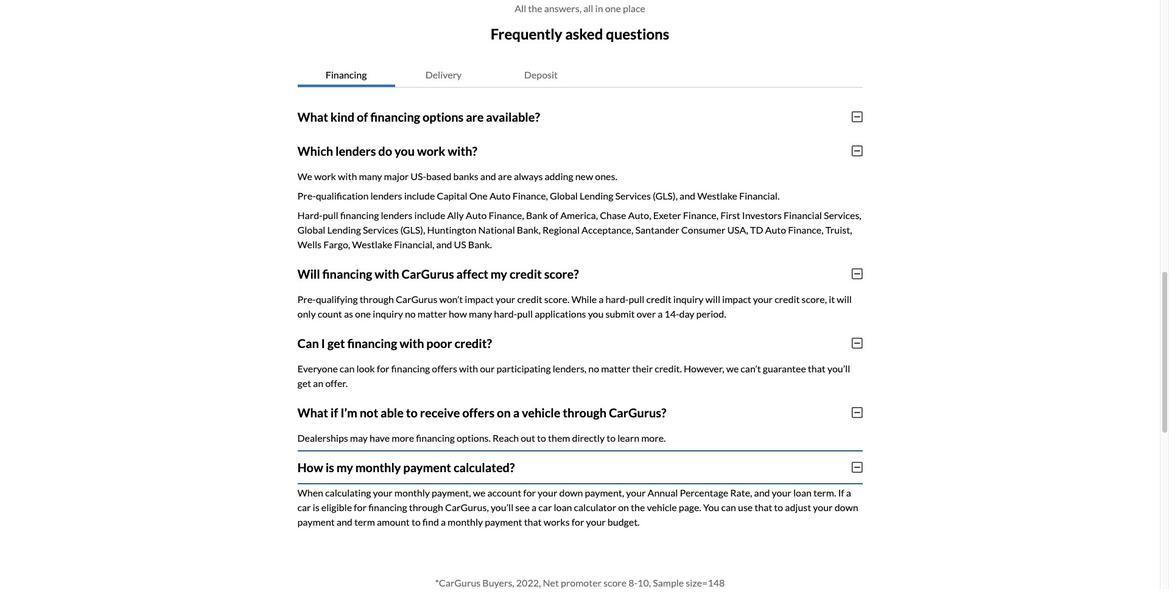 Task type: describe. For each thing, give the bounding box(es) containing it.
only
[[297, 308, 316, 320]]

auto,
[[628, 209, 651, 221]]

with inside dropdown button
[[400, 336, 424, 351]]

your left score. on the left
[[496, 293, 515, 305]]

0 vertical spatial global
[[550, 190, 578, 201]]

offers inside everyone can look for financing offers with our participating lenders, no matter their credit. however, we can't guarantee that you'll get an offer.
[[432, 363, 457, 374]]

no inside everyone can look for financing offers with our participating lenders, no matter their credit. however, we can't guarantee that you'll get an offer.
[[588, 363, 599, 374]]

0 vertical spatial many
[[359, 170, 382, 182]]

services inside hard-pull financing lenders include ally auto finance, bank of america, chase auto, exeter finance, first investors financial services, global lending services (gls), huntington national bank, regional acceptance, santander consumer usa, td auto finance, truist, wells fargo, westlake financial, and us bank.
[[363, 224, 398, 236]]

poor
[[426, 336, 452, 351]]

more
[[392, 432, 414, 444]]

the inside when calculating your monthly payment, we account for your down payment, your annual percentage rate, and your loan term. if a car is eligible for financing through cargurus, you'll see a car loan calculator on the vehicle page. you can use that to adjust your down payment and term amount to find a monthly payment that works for your budget.
[[631, 502, 645, 513]]

to inside what if i'm not able to receive offers on a vehicle through cargurus? dropdown button
[[406, 405, 418, 420]]

credit up over
[[646, 293, 672, 305]]

monthly for payment
[[355, 460, 401, 475]]

we inside everyone can look for financing offers with our participating lenders, no matter their credit. however, we can't guarantee that you'll get an offer.
[[726, 363, 739, 374]]

minus square image inside which lenders do you work with? dropdown button
[[852, 145, 863, 157]]

cargurus,
[[445, 502, 489, 513]]

minus square image inside how is my monthly payment calculated? 'dropdown button'
[[852, 461, 863, 474]]

is inside when calculating your monthly payment, we account for your down payment, your annual percentage rate, and your loan term. if a car is eligible for financing through cargurus, you'll see a car loan calculator on the vehicle page. you can use that to adjust your down payment and term amount to find a monthly payment that works for your budget.
[[313, 502, 319, 513]]

a right if
[[846, 487, 851, 499]]

their
[[632, 363, 653, 374]]

financing inside "dropdown button"
[[370, 109, 420, 124]]

1 will from the left
[[705, 293, 720, 305]]

a left 14-
[[658, 308, 663, 320]]

finance, up national
[[489, 209, 524, 221]]

0 vertical spatial down
[[559, 487, 583, 499]]

0 vertical spatial the
[[528, 2, 542, 14]]

our
[[480, 363, 495, 374]]

2 will from the left
[[837, 293, 852, 305]]

tab list containing financing
[[297, 63, 863, 88]]

to right out
[[537, 432, 546, 444]]

qualification
[[316, 190, 369, 201]]

everyone
[[297, 363, 338, 374]]

find
[[423, 516, 439, 528]]

what for what kind of financing options are available?
[[297, 109, 328, 124]]

financing tab
[[297, 63, 395, 87]]

works
[[544, 516, 570, 528]]

td
[[750, 224, 763, 236]]

period.
[[696, 308, 726, 320]]

qualifying
[[316, 293, 358, 305]]

1 impact from the left
[[465, 293, 494, 305]]

banks
[[453, 170, 478, 182]]

which lenders do you work with? button
[[297, 134, 863, 168]]

can inside when calculating your monthly payment, we account for your down payment, your annual percentage rate, and your loan term. if a car is eligible for financing through cargurus, you'll see a car loan calculator on the vehicle page. you can use that to adjust your down payment and term amount to find a monthly payment that works for your budget.
[[721, 502, 736, 513]]

1 horizontal spatial loan
[[793, 487, 812, 499]]

place
[[623, 2, 645, 14]]

can i get financing with poor credit? button
[[297, 326, 863, 360]]

while
[[571, 293, 597, 305]]

how
[[297, 460, 323, 475]]

how
[[449, 308, 467, 320]]

capital
[[437, 190, 467, 201]]

*cargurus buyers, 2022, net promoter score 8-10, sample size=148
[[435, 577, 725, 589]]

get inside everyone can look for financing offers with our participating lenders, no matter their credit. however, we can't guarantee that you'll get an offer.
[[297, 377, 311, 389]]

for up term
[[354, 502, 366, 513]]

usa,
[[727, 224, 748, 236]]

answers,
[[544, 2, 582, 14]]

your down calculator
[[586, 516, 606, 528]]

if
[[838, 487, 844, 499]]

payment inside 'dropdown button'
[[403, 460, 451, 475]]

a right see on the bottom left
[[532, 502, 537, 513]]

pre-qualification lenders include capital one auto finance, global lending services (gls), and westlake financial.
[[297, 190, 780, 201]]

1 vertical spatial are
[[498, 170, 512, 182]]

deposit
[[524, 69, 558, 80]]

ones.
[[595, 170, 617, 182]]

adding
[[545, 170, 573, 182]]

2 payment, from the left
[[585, 487, 624, 499]]

i
[[321, 336, 325, 351]]

how is my monthly payment calculated? button
[[297, 450, 863, 485]]

asked
[[565, 25, 603, 43]]

your up adjust
[[772, 487, 792, 499]]

through inside when calculating your monthly payment, we account for your down payment, your annual percentage rate, and your loan term. if a car is eligible for financing through cargurus, you'll see a car loan calculator on the vehicle page. you can use that to adjust your down payment and term amount to find a monthly payment that works for your budget.
[[409, 502, 443, 513]]

learn
[[618, 432, 639, 444]]

huntington
[[427, 224, 476, 236]]

to left adjust
[[774, 502, 783, 513]]

with up qualification
[[338, 170, 357, 182]]

2 vertical spatial auto
[[765, 224, 786, 236]]

no inside the "pre-qualifying through cargurus won't impact your credit score. while a hard-pull credit inquiry will impact your credit score, it will only count as one inquiry no matter how many hard-pull applications you submit over a 14-day period."
[[405, 308, 416, 320]]

8-
[[629, 577, 638, 589]]

hard-pull financing lenders include ally auto finance, bank of america, chase auto, exeter finance, first investors financial services, global lending services (gls), huntington national bank, regional acceptance, santander consumer usa, td auto finance, truist, wells fargo, westlake financial, and us bank.
[[297, 209, 861, 250]]

with inside dropdown button
[[375, 267, 399, 281]]

matter inside everyone can look for financing offers with our participating lenders, no matter their credit. however, we can't guarantee that you'll get an offer.
[[601, 363, 630, 374]]

fargo,
[[323, 239, 350, 250]]

promoter
[[561, 577, 602, 589]]

your up amount
[[373, 487, 393, 499]]

my inside will financing with cargurus affect my credit score? dropdown button
[[491, 267, 507, 281]]

include inside hard-pull financing lenders include ally auto finance, bank of america, chase auto, exeter finance, first investors financial services, global lending services (gls), huntington national bank, regional acceptance, santander consumer usa, td auto finance, truist, wells fargo, westlake financial, and us bank.
[[414, 209, 445, 221]]

we inside when calculating your monthly payment, we account for your down payment, your annual percentage rate, and your loan term. if a car is eligible for financing through cargurus, you'll see a car loan calculator on the vehicle page. you can use that to adjust your down payment and term amount to find a monthly payment that works for your budget.
[[473, 487, 486, 499]]

many inside the "pre-qualifying through cargurus won't impact your credit score. while a hard-pull credit inquiry will impact your credit score, it will only count as one inquiry no matter how many hard-pull applications you submit over a 14-day period."
[[469, 308, 492, 320]]

term
[[354, 516, 375, 528]]

look
[[356, 363, 375, 374]]

frequently
[[491, 25, 562, 43]]

guarantee
[[763, 363, 806, 374]]

vehicle inside when calculating your monthly payment, we account for your down payment, your annual percentage rate, and your loan term. if a car is eligible for financing through cargurus, you'll see a car loan calculator on the vehicle page. you can use that to adjust your down payment and term amount to find a monthly payment that works for your budget.
[[647, 502, 677, 513]]

you
[[703, 502, 719, 513]]

credit inside dropdown button
[[510, 267, 542, 281]]

you inside which lenders do you work with? dropdown button
[[395, 144, 415, 158]]

on inside when calculating your monthly payment, we account for your down payment, your annual percentage rate, and your loan term. if a car is eligible for financing through cargurus, you'll see a car loan calculator on the vehicle page. you can use that to adjust your down payment and term amount to find a monthly payment that works for your budget.
[[618, 502, 629, 513]]

rate,
[[730, 487, 752, 499]]

10,
[[638, 577, 651, 589]]

everyone can look for financing offers with our participating lenders, no matter their credit. however, we can't guarantee that you'll get an offer.
[[297, 363, 850, 389]]

for right works
[[572, 516, 584, 528]]

lenders,
[[553, 363, 587, 374]]

2 vertical spatial monthly
[[448, 516, 483, 528]]

matter inside the "pre-qualifying through cargurus won't impact your credit score. while a hard-pull credit inquiry will impact your credit score, it will only count as one inquiry no matter how many hard-pull applications you submit over a 14-day period."
[[418, 308, 447, 320]]

financing inside dropdown button
[[347, 336, 397, 351]]

2 horizontal spatial payment
[[485, 516, 522, 528]]

bank,
[[517, 224, 541, 236]]

0 vertical spatial one
[[605, 2, 621, 14]]

america,
[[560, 209, 598, 221]]

always
[[514, 170, 543, 182]]

frequently asked questions
[[491, 25, 669, 43]]

calculated?
[[454, 460, 515, 475]]

1 payment, from the left
[[432, 487, 471, 499]]

1 vertical spatial down
[[835, 502, 858, 513]]

an
[[313, 377, 323, 389]]

cargurus for won't
[[396, 293, 437, 305]]

1 horizontal spatial that
[[755, 502, 772, 513]]

pull inside hard-pull financing lenders include ally auto finance, bank of america, chase auto, exeter finance, first investors financial services, global lending services (gls), huntington national bank, regional acceptance, santander consumer usa, td auto finance, truist, wells fargo, westlake financial, and us bank.
[[323, 209, 338, 221]]

account
[[487, 487, 521, 499]]

hard-
[[297, 209, 323, 221]]

you'll inside everyone can look for financing offers with our participating lenders, no matter their credit. however, we can't guarantee that you'll get an offer.
[[827, 363, 850, 374]]

do
[[378, 144, 392, 158]]

financing inside when calculating your monthly payment, we account for your down payment, your annual percentage rate, and your loan term. if a car is eligible for financing through cargurus, you'll see a car loan calculator on the vehicle page. you can use that to adjust your down payment and term amount to find a monthly payment that works for your budget.
[[368, 502, 407, 513]]

one
[[469, 190, 488, 201]]

your down term.
[[813, 502, 833, 513]]

can i get financing with poor credit?
[[297, 336, 492, 351]]

if
[[331, 405, 338, 420]]

1 vertical spatial inquiry
[[373, 308, 403, 320]]

financing inside dropdown button
[[322, 267, 372, 281]]

net
[[543, 577, 559, 589]]

acceptance,
[[582, 224, 634, 236]]

through inside the "pre-qualifying through cargurus won't impact your credit score. while a hard-pull credit inquiry will impact your credit score, it will only count as one inquiry no matter how many hard-pull applications you submit over a 14-day period."
[[360, 293, 394, 305]]

offers inside what if i'm not able to receive offers on a vehicle through cargurus? dropdown button
[[462, 405, 495, 420]]

2 vertical spatial that
[[524, 516, 542, 528]]

(gls), inside hard-pull financing lenders include ally auto finance, bank of america, chase auto, exeter finance, first investors financial services, global lending services (gls), huntington national bank, regional acceptance, santander consumer usa, td auto finance, truist, wells fargo, westlake financial, and us bank.
[[400, 224, 425, 236]]

and up exeter
[[680, 190, 695, 201]]

what if i'm not able to receive offers on a vehicle through cargurus? button
[[297, 396, 863, 430]]

calculator
[[574, 502, 616, 513]]

2 vertical spatial pull
[[517, 308, 533, 320]]

14-
[[665, 308, 679, 320]]

see
[[515, 502, 530, 513]]

a inside dropdown button
[[513, 405, 520, 420]]

we
[[297, 170, 312, 182]]

your up works
[[538, 487, 557, 499]]

a right "while"
[[599, 293, 604, 305]]

0 vertical spatial inquiry
[[673, 293, 704, 305]]

for up see on the bottom left
[[523, 487, 536, 499]]

questions
[[606, 25, 669, 43]]

sample
[[653, 577, 684, 589]]

services,
[[824, 209, 861, 221]]

in
[[595, 2, 603, 14]]

and up 'one' at left top
[[480, 170, 496, 182]]

size=148
[[686, 577, 725, 589]]

1 horizontal spatial (gls),
[[653, 190, 678, 201]]

bank
[[526, 209, 548, 221]]

for inside everyone can look for financing offers with our participating lenders, no matter their credit. however, we can't guarantee that you'll get an offer.
[[377, 363, 389, 374]]

and down the eligible
[[337, 516, 352, 528]]

0 vertical spatial services
[[615, 190, 651, 201]]

pre-qualifying through cargurus won't impact your credit score. while a hard-pull credit inquiry will impact your credit score, it will only count as one inquiry no matter how many hard-pull applications you submit over a 14-day period.
[[297, 293, 852, 320]]

0 horizontal spatial loan
[[554, 502, 572, 513]]

work inside dropdown button
[[417, 144, 445, 158]]

all
[[583, 2, 593, 14]]

financial,
[[394, 239, 434, 250]]

lenders inside dropdown button
[[336, 144, 376, 158]]

lenders inside hard-pull financing lenders include ally auto finance, bank of america, chase auto, exeter finance, first investors financial services, global lending services (gls), huntington national bank, regional acceptance, santander consumer usa, td auto finance, truist, wells fargo, westlake financial, and us bank.
[[381, 209, 413, 221]]

0 horizontal spatial payment
[[297, 516, 335, 528]]

you inside the "pre-qualifying through cargurus won't impact your credit score. while a hard-pull credit inquiry will impact your credit score, it will only count as one inquiry no matter how many hard-pull applications you submit over a 14-day period."
[[588, 308, 604, 320]]

lending inside hard-pull financing lenders include ally auto finance, bank of america, chase auto, exeter finance, first investors financial services, global lending services (gls), huntington national bank, regional acceptance, santander consumer usa, td auto finance, truist, wells fargo, westlake financial, and us bank.
[[327, 224, 361, 236]]

score,
[[802, 293, 827, 305]]

can't
[[741, 363, 761, 374]]

when
[[297, 487, 323, 499]]



Task type: vqa. For each thing, say whether or not it's contained in the screenshot.
'Confirm'
no



Task type: locate. For each thing, give the bounding box(es) containing it.
pre- inside the "pre-qualifying through cargurus won't impact your credit score. while a hard-pull credit inquiry will impact your credit score, it will only count as one inquiry no matter how many hard-pull applications you submit over a 14-day period."
[[297, 293, 316, 305]]

what left the if
[[297, 405, 328, 420]]

2022,
[[516, 577, 541, 589]]

2 minus square image from the top
[[852, 337, 863, 349]]

what inside "dropdown button"
[[297, 109, 328, 124]]

0 vertical spatial lending
[[580, 190, 613, 201]]

1 horizontal spatial one
[[605, 2, 621, 14]]

1 horizontal spatial westlake
[[697, 190, 737, 201]]

pull left applications
[[517, 308, 533, 320]]

finance, down the always
[[513, 190, 548, 201]]

services up financial,
[[363, 224, 398, 236]]

1 vertical spatial many
[[469, 308, 492, 320]]

2 horizontal spatial auto
[[765, 224, 786, 236]]

auto for ally
[[466, 209, 487, 221]]

auto
[[490, 190, 511, 201], [466, 209, 487, 221], [765, 224, 786, 236]]

you down "while"
[[588, 308, 604, 320]]

them
[[548, 432, 570, 444]]

wells
[[297, 239, 322, 250]]

0 vertical spatial minus square image
[[852, 111, 863, 123]]

vehicle inside dropdown button
[[522, 405, 561, 420]]

my inside how is my monthly payment calculated? 'dropdown button'
[[337, 460, 353, 475]]

minus square image for credit?
[[852, 337, 863, 349]]

down
[[559, 487, 583, 499], [835, 502, 858, 513]]

with
[[338, 170, 357, 182], [375, 267, 399, 281], [400, 336, 424, 351], [459, 363, 478, 374]]

1 vertical spatial can
[[721, 502, 736, 513]]

1 vertical spatial include
[[414, 209, 445, 221]]

national
[[478, 224, 515, 236]]

1 horizontal spatial will
[[837, 293, 852, 305]]

minus square image inside can i get financing with poor credit? dropdown button
[[852, 337, 863, 349]]

vehicle
[[522, 405, 561, 420], [647, 502, 677, 513]]

0 vertical spatial what
[[297, 109, 328, 124]]

will right it
[[837, 293, 852, 305]]

score.
[[544, 293, 570, 305]]

0 horizontal spatial many
[[359, 170, 382, 182]]

through right qualifying
[[360, 293, 394, 305]]

offers up dealerships may have more financing options. reach out to them directly to learn more.
[[462, 405, 495, 420]]

car down when
[[297, 502, 311, 513]]

receive
[[420, 405, 460, 420]]

1 horizontal spatial vehicle
[[647, 502, 677, 513]]

0 horizontal spatial one
[[355, 308, 371, 320]]

1 horizontal spatial get
[[327, 336, 345, 351]]

1 horizontal spatial no
[[588, 363, 599, 374]]

loan up adjust
[[793, 487, 812, 499]]

2 horizontal spatial pull
[[629, 293, 644, 305]]

can
[[340, 363, 355, 374], [721, 502, 736, 513]]

credit left score. on the left
[[517, 293, 542, 305]]

pre- up "only" on the bottom left of the page
[[297, 293, 316, 305]]

0 horizontal spatial is
[[313, 502, 319, 513]]

on
[[497, 405, 511, 420], [618, 502, 629, 513]]

my right affect
[[491, 267, 507, 281]]

1 vertical spatial that
[[755, 502, 772, 513]]

2 impact from the left
[[722, 293, 751, 305]]

1 horizontal spatial work
[[417, 144, 445, 158]]

with?
[[448, 144, 477, 158]]

auto down 'one' at left top
[[466, 209, 487, 221]]

minus square image inside what if i'm not able to receive offers on a vehicle through cargurus? dropdown button
[[852, 407, 863, 419]]

a up reach
[[513, 405, 520, 420]]

based
[[426, 170, 451, 182]]

1 vertical spatial services
[[363, 224, 398, 236]]

down down how is my monthly payment calculated? 'dropdown button' on the bottom of the page
[[559, 487, 583, 499]]

1 horizontal spatial payment
[[403, 460, 451, 475]]

car up works
[[538, 502, 552, 513]]

to left learn
[[607, 432, 616, 444]]

page.
[[679, 502, 701, 513]]

will financing with cargurus affect my credit score? button
[[297, 257, 863, 291]]

lenders up financial,
[[381, 209, 413, 221]]

pre- for qualifying
[[297, 293, 316, 305]]

are right options
[[466, 109, 484, 124]]

score?
[[544, 267, 579, 281]]

1 vertical spatial matter
[[601, 363, 630, 374]]

payment down the eligible
[[297, 516, 335, 528]]

a right find
[[441, 516, 446, 528]]

1 horizontal spatial pull
[[517, 308, 533, 320]]

0 vertical spatial offers
[[432, 363, 457, 374]]

1 vertical spatial of
[[550, 209, 558, 221]]

one inside the "pre-qualifying through cargurus won't impact your credit score. while a hard-pull credit inquiry will impact your credit score, it will only count as one inquiry no matter how many hard-pull applications you submit over a 14-day period."
[[355, 308, 371, 320]]

inquiry
[[673, 293, 704, 305], [373, 308, 403, 320]]

options
[[423, 109, 464, 124]]

financing up qualifying
[[322, 267, 372, 281]]

no right lenders,
[[588, 363, 599, 374]]

1 minus square image from the top
[[852, 145, 863, 157]]

1 vertical spatial pull
[[629, 293, 644, 305]]

it
[[829, 293, 835, 305]]

0 horizontal spatial hard-
[[494, 308, 517, 320]]

down down if
[[835, 502, 858, 513]]

of right "kind"
[[357, 109, 368, 124]]

have
[[370, 432, 390, 444]]

many left major
[[359, 170, 382, 182]]

many right the how
[[469, 308, 492, 320]]

2 car from the left
[[538, 502, 552, 513]]

0 vertical spatial westlake
[[697, 190, 737, 201]]

1 horizontal spatial matter
[[601, 363, 630, 374]]

of up regional at left
[[550, 209, 558, 221]]

0 horizontal spatial on
[[497, 405, 511, 420]]

what inside dropdown button
[[297, 405, 328, 420]]

delivery tab
[[395, 63, 492, 87]]

with inside everyone can look for financing offers with our participating lenders, no matter their credit. however, we can't guarantee that you'll get an offer.
[[459, 363, 478, 374]]

can left use
[[721, 502, 736, 513]]

get left an at the bottom left of the page
[[297, 377, 311, 389]]

1 horizontal spatial you'll
[[827, 363, 850, 374]]

vehicle up out
[[522, 405, 561, 420]]

2 pre- from the top
[[297, 293, 316, 305]]

0 vertical spatial vehicle
[[522, 405, 561, 420]]

offers down poor
[[432, 363, 457, 374]]

1 horizontal spatial car
[[538, 502, 552, 513]]

impact up the how
[[465, 293, 494, 305]]

auto right td
[[765, 224, 786, 236]]

3 minus square image from the top
[[852, 407, 863, 419]]

on up reach
[[497, 405, 511, 420]]

0 horizontal spatial vehicle
[[522, 405, 561, 420]]

as
[[344, 308, 353, 320]]

1 horizontal spatial impact
[[722, 293, 751, 305]]

cargurus inside will financing with cargurus affect my credit score? dropdown button
[[402, 267, 454, 281]]

investors
[[742, 209, 782, 221]]

1 vertical spatial auto
[[466, 209, 487, 221]]

(gls),
[[653, 190, 678, 201], [400, 224, 425, 236]]

lending
[[580, 190, 613, 201], [327, 224, 361, 236]]

1 vertical spatial no
[[588, 363, 599, 374]]

3 minus square image from the top
[[852, 461, 863, 474]]

1 minus square image from the top
[[852, 111, 863, 123]]

auto right 'one' at left top
[[490, 190, 511, 201]]

are left the always
[[498, 170, 512, 182]]

annual
[[648, 487, 678, 499]]

will
[[705, 293, 720, 305], [837, 293, 852, 305]]

0 vertical spatial include
[[404, 190, 435, 201]]

global down hard-
[[297, 224, 325, 236]]

matter
[[418, 308, 447, 320], [601, 363, 630, 374]]

able
[[381, 405, 404, 420]]

0 horizontal spatial you
[[395, 144, 415, 158]]

1 vertical spatial cargurus
[[396, 293, 437, 305]]

payment, up cargurus,
[[432, 487, 471, 499]]

through inside dropdown button
[[563, 405, 607, 420]]

pre-
[[297, 190, 316, 201], [297, 293, 316, 305]]

credit
[[510, 267, 542, 281], [517, 293, 542, 305], [646, 293, 672, 305], [775, 293, 800, 305]]

a
[[599, 293, 604, 305], [658, 308, 663, 320], [513, 405, 520, 420], [846, 487, 851, 499], [532, 502, 537, 513], [441, 516, 446, 528]]

truist,
[[825, 224, 852, 236]]

0 vertical spatial of
[[357, 109, 368, 124]]

credit?
[[455, 336, 492, 351]]

financing
[[370, 109, 420, 124], [340, 209, 379, 221], [322, 267, 372, 281], [347, 336, 397, 351], [391, 363, 430, 374], [416, 432, 455, 444], [368, 502, 407, 513]]

1 vertical spatial is
[[313, 502, 319, 513]]

is down when
[[313, 502, 319, 513]]

no up can i get financing with poor credit?
[[405, 308, 416, 320]]

global down adding
[[550, 190, 578, 201]]

minus square image for available?
[[852, 111, 863, 123]]

won't
[[439, 293, 463, 305]]

on up budget. on the bottom
[[618, 502, 629, 513]]

(gls), up financial,
[[400, 224, 425, 236]]

2 horizontal spatial that
[[808, 363, 826, 374]]

minus square image inside will financing with cargurus affect my credit score? dropdown button
[[852, 268, 863, 280]]

pre- down 'we'
[[297, 190, 316, 201]]

2 vertical spatial through
[[409, 502, 443, 513]]

include left ally at the top
[[414, 209, 445, 221]]

delivery
[[425, 69, 462, 80]]

hard- up submit
[[606, 293, 629, 305]]

2 minus square image from the top
[[852, 268, 863, 280]]

0 horizontal spatial matter
[[418, 308, 447, 320]]

minus square image
[[852, 111, 863, 123], [852, 337, 863, 349], [852, 461, 863, 474]]

get right i
[[327, 336, 345, 351]]

lenders down major
[[371, 190, 402, 201]]

1 vertical spatial you
[[588, 308, 604, 320]]

0 horizontal spatial are
[[466, 109, 484, 124]]

1 horizontal spatial on
[[618, 502, 629, 513]]

0 horizontal spatial that
[[524, 516, 542, 528]]

to
[[406, 405, 418, 420], [537, 432, 546, 444], [607, 432, 616, 444], [774, 502, 783, 513], [412, 516, 421, 528]]

cargurus for affect
[[402, 267, 454, 281]]

monthly down have
[[355, 460, 401, 475]]

0 vertical spatial we
[[726, 363, 739, 374]]

0 horizontal spatial services
[[363, 224, 398, 236]]

payment, up calculator
[[585, 487, 624, 499]]

options.
[[457, 432, 491, 444]]

you
[[395, 144, 415, 158], [588, 308, 604, 320]]

1 vertical spatial lenders
[[371, 190, 402, 201]]

your
[[496, 293, 515, 305], [753, 293, 773, 305], [373, 487, 393, 499], [538, 487, 557, 499], [626, 487, 646, 499], [772, 487, 792, 499], [813, 502, 833, 513], [586, 516, 606, 528]]

not
[[360, 405, 378, 420]]

tab list
[[297, 63, 863, 88]]

is inside how is my monthly payment calculated? 'dropdown button'
[[326, 460, 334, 475]]

get inside can i get financing with poor credit? dropdown button
[[327, 336, 345, 351]]

0 vertical spatial hard-
[[606, 293, 629, 305]]

services up the auto,
[[615, 190, 651, 201]]

of inside "dropdown button"
[[357, 109, 368, 124]]

westlake inside hard-pull financing lenders include ally auto finance, bank of america, chase auto, exeter finance, first investors financial services, global lending services (gls), huntington national bank, regional acceptance, santander consumer usa, td auto finance, truist, wells fargo, westlake financial, and us bank.
[[352, 239, 392, 250]]

and inside hard-pull financing lenders include ally auto finance, bank of america, chase auto, exeter finance, first investors financial services, global lending services (gls), huntington national bank, regional acceptance, santander consumer usa, td auto finance, truist, wells fargo, westlake financial, and us bank.
[[436, 239, 452, 250]]

1 vertical spatial lending
[[327, 224, 361, 236]]

1 vertical spatial we
[[473, 487, 486, 499]]

what kind of financing options are available?
[[297, 109, 540, 124]]

minus square image for score?
[[852, 268, 863, 280]]

budget.
[[608, 516, 640, 528]]

0 vertical spatial that
[[808, 363, 826, 374]]

exeter
[[653, 209, 681, 221]]

0 horizontal spatial car
[[297, 502, 311, 513]]

0 horizontal spatial (gls),
[[400, 224, 425, 236]]

0 vertical spatial my
[[491, 267, 507, 281]]

1 horizontal spatial of
[[550, 209, 558, 221]]

pull
[[323, 209, 338, 221], [629, 293, 644, 305], [517, 308, 533, 320]]

credit left score?
[[510, 267, 542, 281]]

services
[[615, 190, 651, 201], [363, 224, 398, 236]]

0 vertical spatial can
[[340, 363, 355, 374]]

0 horizontal spatial offers
[[432, 363, 457, 374]]

score
[[603, 577, 627, 589]]

1 vertical spatial minus square image
[[852, 268, 863, 280]]

santander
[[635, 224, 679, 236]]

2 what from the top
[[297, 405, 328, 420]]

0 horizontal spatial of
[[357, 109, 368, 124]]

will up period.
[[705, 293, 720, 305]]

0 horizontal spatial lending
[[327, 224, 361, 236]]

1 horizontal spatial my
[[491, 267, 507, 281]]

0 horizontal spatial we
[[473, 487, 486, 499]]

your left annual
[[626, 487, 646, 499]]

what kind of financing options are available? button
[[297, 100, 863, 134]]

of inside hard-pull financing lenders include ally auto finance, bank of america, chase auto, exeter finance, first investors financial services, global lending services (gls), huntington national bank, regional acceptance, santander consumer usa, td auto finance, truist, wells fargo, westlake financial, and us bank.
[[550, 209, 558, 221]]

include down us-
[[404, 190, 435, 201]]

1 vertical spatial minus square image
[[852, 337, 863, 349]]

financing inside everyone can look for financing offers with our participating lenders, no matter their credit. however, we can't guarantee that you'll get an offer.
[[391, 363, 430, 374]]

are inside "dropdown button"
[[466, 109, 484, 124]]

0 vertical spatial matter
[[418, 308, 447, 320]]

what
[[297, 109, 328, 124], [297, 405, 328, 420]]

however,
[[684, 363, 724, 374]]

0 horizontal spatial the
[[528, 2, 542, 14]]

cargurus inside the "pre-qualifying through cargurus won't impact your credit score. while a hard-pull credit inquiry will impact your credit score, it will only count as one inquiry no matter how many hard-pull applications you submit over a 14-day period."
[[396, 293, 437, 305]]

on inside what if i'm not able to receive offers on a vehicle through cargurus? dropdown button
[[497, 405, 511, 420]]

*cargurus
[[435, 577, 481, 589]]

you'll down account
[[491, 502, 513, 513]]

affect
[[456, 267, 488, 281]]

financing down 'receive'
[[416, 432, 455, 444]]

1 vertical spatial loan
[[554, 502, 572, 513]]

applications
[[535, 308, 586, 320]]

credit left score,
[[775, 293, 800, 305]]

0 horizontal spatial through
[[360, 293, 394, 305]]

one right as
[[355, 308, 371, 320]]

0 vertical spatial pull
[[323, 209, 338, 221]]

1 pre- from the top
[[297, 190, 316, 201]]

monthly inside 'dropdown button'
[[355, 460, 401, 475]]

1 vertical spatial you'll
[[491, 502, 513, 513]]

through
[[360, 293, 394, 305], [563, 405, 607, 420], [409, 502, 443, 513]]

0 horizontal spatial payment,
[[432, 487, 471, 499]]

and
[[480, 170, 496, 182], [680, 190, 695, 201], [436, 239, 452, 250], [754, 487, 770, 499], [337, 516, 352, 528]]

and right rate, at the bottom of the page
[[754, 487, 770, 499]]

0 horizontal spatial inquiry
[[373, 308, 403, 320]]

monthly
[[355, 460, 401, 475], [395, 487, 430, 499], [448, 516, 483, 528]]

for
[[377, 363, 389, 374], [523, 487, 536, 499], [354, 502, 366, 513], [572, 516, 584, 528]]

financing down qualification
[[340, 209, 379, 221]]

to left find
[[412, 516, 421, 528]]

1 vertical spatial pre-
[[297, 293, 316, 305]]

that down see on the bottom left
[[524, 516, 542, 528]]

auto for one
[[490, 190, 511, 201]]

1 vertical spatial hard-
[[494, 308, 517, 320]]

matter left their
[[601, 363, 630, 374]]

you'll inside when calculating your monthly payment, we account for your down payment, your annual percentage rate, and your loan term. if a car is eligible for financing through cargurus, you'll see a car loan calculator on the vehicle page. you can use that to adjust your down payment and term amount to find a monthly payment that works for your budget.
[[491, 502, 513, 513]]

pull up over
[[629, 293, 644, 305]]

your left score,
[[753, 293, 773, 305]]

0 horizontal spatial can
[[340, 363, 355, 374]]

0 vertical spatial monthly
[[355, 460, 401, 475]]

1 car from the left
[[297, 502, 311, 513]]

lending up fargo,
[[327, 224, 361, 236]]

directly
[[572, 432, 605, 444]]

that inside everyone can look for financing offers with our participating lenders, no matter their credit. however, we can't guarantee that you'll get an offer.
[[808, 363, 826, 374]]

credit.
[[655, 363, 682, 374]]

reach
[[493, 432, 519, 444]]

we up cargurus,
[[473, 487, 486, 499]]

cargurus
[[402, 267, 454, 281], [396, 293, 437, 305]]

1 horizontal spatial the
[[631, 502, 645, 513]]

loan
[[793, 487, 812, 499], [554, 502, 572, 513]]

minus square image for offers
[[852, 407, 863, 419]]

0 vertical spatial loan
[[793, 487, 812, 499]]

1 vertical spatial what
[[297, 405, 328, 420]]

deposit tab
[[492, 63, 590, 87]]

minus square image inside what kind of financing options are available? "dropdown button"
[[852, 111, 863, 123]]

0 horizontal spatial work
[[314, 170, 336, 182]]

1 what from the top
[[297, 109, 328, 124]]

submit
[[606, 308, 635, 320]]

monthly for payment,
[[395, 487, 430, 499]]

1 horizontal spatial is
[[326, 460, 334, 475]]

finance, down 'financial'
[[788, 224, 824, 236]]

more.
[[641, 432, 666, 444]]

0 vertical spatial lenders
[[336, 144, 376, 158]]

amount
[[377, 516, 410, 528]]

minus square image
[[852, 145, 863, 157], [852, 268, 863, 280], [852, 407, 863, 419]]

payment down see on the bottom left
[[485, 516, 522, 528]]

global inside hard-pull financing lenders include ally auto finance, bank of america, chase auto, exeter finance, first investors financial services, global lending services (gls), huntington national bank, regional acceptance, santander consumer usa, td auto finance, truist, wells fargo, westlake financial, and us bank.
[[297, 224, 325, 236]]

to right able
[[406, 405, 418, 420]]

through up directly
[[563, 405, 607, 420]]

offers
[[432, 363, 457, 374], [462, 405, 495, 420]]

1 vertical spatial monthly
[[395, 487, 430, 499]]

0 horizontal spatial pull
[[323, 209, 338, 221]]

matter down won't
[[418, 308, 447, 320]]

can inside everyone can look for financing offers with our participating lenders, no matter their credit. however, we can't guarantee that you'll get an offer.
[[340, 363, 355, 374]]

1 vertical spatial get
[[297, 377, 311, 389]]

with left poor
[[400, 336, 424, 351]]

of
[[357, 109, 368, 124], [550, 209, 558, 221]]

adjust
[[785, 502, 811, 513]]

payment,
[[432, 487, 471, 499], [585, 487, 624, 499]]

1 horizontal spatial we
[[726, 363, 739, 374]]

inquiry up can i get financing with poor credit?
[[373, 308, 403, 320]]

how is my monthly payment calculated?
[[297, 460, 515, 475]]

finance, up consumer
[[683, 209, 719, 221]]

financing inside hard-pull financing lenders include ally auto finance, bank of america, chase auto, exeter finance, first investors financial services, global lending services (gls), huntington national bank, regional acceptance, santander consumer usa, td auto finance, truist, wells fargo, westlake financial, and us bank.
[[340, 209, 379, 221]]

my
[[491, 267, 507, 281], [337, 460, 353, 475]]

financing up which lenders do you work with?
[[370, 109, 420, 124]]

1 horizontal spatial through
[[409, 502, 443, 513]]

can up 'offer.'
[[340, 363, 355, 374]]

percentage
[[680, 487, 728, 499]]

what for what if i'm not able to receive offers on a vehicle through cargurus?
[[297, 405, 328, 420]]

offer.
[[325, 377, 348, 389]]

lenders left do
[[336, 144, 376, 158]]

pre- for qualification
[[297, 190, 316, 201]]

0 horizontal spatial you'll
[[491, 502, 513, 513]]

1 horizontal spatial are
[[498, 170, 512, 182]]

with left our
[[459, 363, 478, 374]]

what left "kind"
[[297, 109, 328, 124]]



